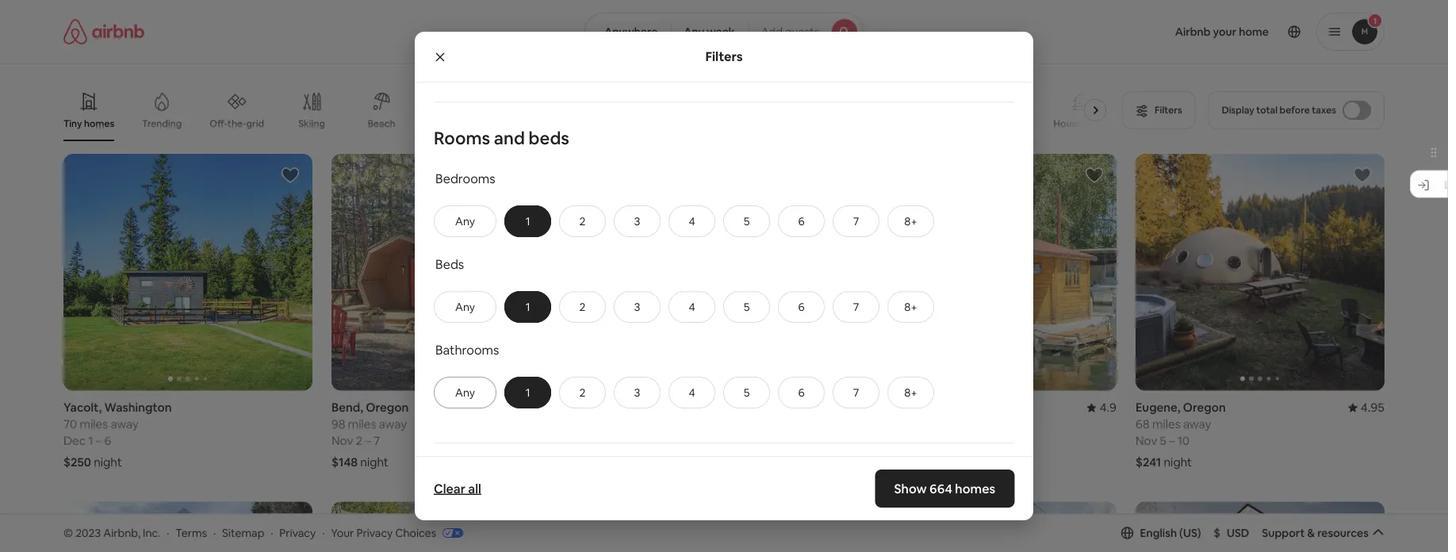 Task type: vqa. For each thing, say whether or not it's contained in the screenshot.
wine
no



Task type: locate. For each thing, give the bounding box(es) containing it.
show left 664
[[894, 480, 927, 497]]

8+ element
[[905, 214, 918, 228], [905, 300, 918, 314], [905, 385, 918, 400]]

none search field containing anywhere
[[585, 13, 864, 51]]

away up 10 in the bottom right of the page
[[1183, 416, 1211, 432]]

miles
[[80, 416, 108, 432], [348, 416, 376, 432], [1153, 416, 1181, 432]]

2 4 button from the top
[[669, 291, 716, 323]]

1 any button from the top
[[434, 205, 497, 237]]

3 night from the left
[[626, 454, 654, 470]]

0 horizontal spatial privacy
[[280, 526, 316, 540]]

night inside nov 15 – 20 $132 night
[[896, 454, 924, 470]]

1 vertical spatial 5 button
[[723, 291, 770, 323]]

night for $241
[[1164, 454, 1192, 470]]

support & resources
[[1262, 526, 1369, 540]]

add to wishlist: portland, oregon image
[[1085, 166, 1104, 185], [549, 513, 568, 532], [1353, 513, 1372, 532]]

0 vertical spatial 3 button
[[614, 205, 661, 237]]

1 horizontal spatial add to wishlist: portland, oregon image
[[1085, 166, 1104, 185]]

2 7 button from the top
[[833, 291, 880, 323]]

2 1 button from the top
[[505, 291, 551, 323]]

any element
[[451, 214, 480, 228], [451, 300, 480, 314], [451, 385, 480, 400]]

show for show 664 homes
[[894, 480, 927, 497]]

2 vertical spatial any element
[[451, 385, 480, 400]]

any for bedrooms
[[455, 214, 475, 228]]

away inside bend, oregon 98 miles away nov 2 – 7 $148 night
[[379, 416, 407, 432]]

any
[[684, 25, 705, 39], [455, 214, 475, 228], [455, 300, 475, 314], [455, 385, 475, 400]]

3 5 button from the top
[[723, 377, 770, 408]]

any button down bedrooms
[[434, 205, 497, 237]]

nov down 98
[[332, 433, 353, 448]]

0 vertical spatial 8+ button
[[888, 205, 934, 237]]

1 vertical spatial 1 button
[[505, 291, 551, 323]]

0 horizontal spatial 4.95
[[557, 400, 581, 415]]

1 miles from the left
[[80, 416, 108, 432]]

taxes
[[1312, 104, 1337, 116]]

miles for 2
[[348, 416, 376, 432]]

0 vertical spatial any element
[[451, 214, 480, 228]]

show inside filters dialog
[[894, 480, 927, 497]]

3 8+ from the top
[[905, 385, 918, 400]]

5 night from the left
[[1164, 454, 1192, 470]]

4.95 out of 5 average rating image for eugene, oregon 68 miles away nov 5 – 10 $241 night
[[1348, 400, 1385, 415]]

washington
[[104, 400, 172, 415]]

3 button for bedrooms
[[614, 205, 661, 237]]

2 5 button from the top
[[723, 291, 770, 323]]

1 inside yacolt, washington 70 miles away dec 1 – 6 $250 night
[[88, 433, 93, 448]]

miles for 5
[[1153, 416, 1181, 432]]

4 oregon from the left
[[1183, 400, 1226, 415]]

3 6 button from the top
[[778, 377, 825, 408]]

· right inc.
[[167, 526, 169, 540]]

1 4 from the top
[[689, 214, 695, 228]]

1 vertical spatial 8+ element
[[905, 300, 918, 314]]

2 horizontal spatial miles
[[1153, 416, 1181, 432]]

4 nov from the left
[[1136, 433, 1158, 448]]

english (us) button
[[1121, 526, 1201, 540]]

3 4 button from the top
[[669, 377, 716, 408]]

5 button
[[723, 205, 770, 237], [723, 291, 770, 323], [723, 377, 770, 408]]

1 vertical spatial show
[[894, 480, 927, 497]]

3 nov from the left
[[868, 433, 889, 448]]

airbnb,
[[103, 526, 140, 540]]

away inside yacolt, washington 70 miles away dec 1 – 6 $250 night
[[111, 416, 139, 432]]

2 horizontal spatial add to wishlist: portland, oregon image
[[1353, 513, 1372, 532]]

nov left 15
[[868, 433, 889, 448]]

6 for bathrooms
[[798, 385, 805, 400]]

1 away from the left
[[111, 416, 139, 432]]

– inside eugene, oregon 68 miles away nov 5 – 10 $241 night
[[1169, 433, 1175, 448]]

3 for beds
[[634, 300, 641, 314]]

2 vertical spatial 6 button
[[778, 377, 825, 408]]

0 vertical spatial 1 button
[[505, 205, 551, 237]]

0 horizontal spatial 4.95 out of 5 average rating image
[[544, 400, 581, 415]]

4.94
[[825, 400, 849, 415]]

any up bathrooms in the bottom of the page
[[455, 300, 475, 314]]

away for 7
[[379, 416, 407, 432]]

map
[[719, 456, 742, 470]]

bedrooms
[[435, 170, 495, 186]]

5 button for bedrooms
[[723, 205, 770, 237]]

tiny
[[63, 117, 82, 130]]

english (us)
[[1140, 526, 1201, 540]]

0 vertical spatial 2 button
[[559, 205, 606, 237]]

6 button for bedrooms
[[778, 205, 825, 237]]

homes inside filters dialog
[[955, 480, 996, 497]]

2 nov from the left
[[600, 433, 621, 448]]

yacolt, washington 70 miles away dec 1 – 6 $250 night
[[63, 400, 172, 470]]

4.95 for bend, oregon 98 miles away nov 2 – 7 $148 night
[[557, 400, 581, 415]]

7 button for beds
[[833, 291, 880, 323]]

clear all button
[[426, 473, 489, 504]]

3 8+ button from the top
[[888, 377, 934, 408]]

add guests button
[[748, 13, 864, 51]]

2 vertical spatial 3 button
[[614, 377, 661, 408]]

any button up bathrooms in the bottom of the page
[[434, 291, 497, 323]]

3 3 button from the top
[[614, 377, 661, 408]]

4.9
[[1100, 400, 1117, 415]]

1 vertical spatial 3 button
[[614, 291, 661, 323]]

8+ button for beds
[[888, 291, 934, 323]]

2 vertical spatial 8+ element
[[905, 385, 918, 400]]

1 horizontal spatial show
[[894, 480, 927, 497]]

homes right tiny
[[84, 117, 114, 130]]

1 horizontal spatial homes
[[955, 480, 996, 497]]

your privacy choices
[[331, 526, 436, 540]]

night right $148
[[360, 454, 389, 470]]

6 button for beds
[[778, 291, 825, 323]]

0 vertical spatial 7 button
[[833, 205, 880, 237]]

· right terms link at the left of the page
[[213, 526, 216, 540]]

2 vertical spatial 1 button
[[505, 377, 551, 408]]

add
[[761, 25, 783, 39]]

0 vertical spatial homes
[[84, 117, 114, 130]]

2 for bedrooms
[[580, 214, 586, 228]]

show map button
[[672, 444, 777, 482]]

1 horizontal spatial 4.95 out of 5 average rating image
[[1348, 400, 1385, 415]]

1 horizontal spatial away
[[379, 416, 407, 432]]

2 4.95 out of 5 average rating image from the left
[[1348, 400, 1385, 415]]

2 horizontal spatial away
[[1183, 416, 1211, 432]]

1 vertical spatial homes
[[955, 480, 996, 497]]

2 3 from the top
[[634, 300, 641, 314]]

homes right 664
[[955, 480, 996, 497]]

night down 16
[[626, 454, 654, 470]]

oregon up 10 in the bottom right of the page
[[1183, 400, 1226, 415]]

1 horizontal spatial privacy
[[356, 526, 393, 540]]

show inside button
[[688, 456, 716, 470]]

any element down bathrooms in the bottom of the page
[[451, 385, 480, 400]]

1 vertical spatial 8+
[[905, 300, 918, 314]]

oregon inside bend, oregon 98 miles away nov 2 – 7 $148 night
[[366, 400, 409, 415]]

1 6 button from the top
[[778, 205, 825, 237]]

7
[[853, 214, 859, 228], [853, 300, 859, 314], [853, 385, 859, 400], [374, 433, 380, 448]]

resources
[[1318, 526, 1369, 540]]

miles inside yacolt, washington 70 miles away dec 1 – 6 $250 night
[[80, 416, 108, 432]]

0 horizontal spatial miles
[[80, 416, 108, 432]]

2 4.95 from the left
[[1361, 400, 1385, 415]]

0 vertical spatial 4 button
[[669, 205, 716, 237]]

3 any element from the top
[[451, 385, 480, 400]]

2 2 button from the top
[[559, 291, 606, 323]]

1 nov from the left
[[332, 433, 353, 448]]

2 any button from the top
[[434, 291, 497, 323]]

0 horizontal spatial homes
[[84, 117, 114, 130]]

2 8+ from the top
[[905, 300, 918, 314]]

1 vertical spatial any element
[[451, 300, 480, 314]]

any element up bathrooms in the bottom of the page
[[451, 300, 480, 314]]

away inside eugene, oregon 68 miles away nov 5 – 10 $241 night
[[1183, 416, 1211, 432]]

3 – from the left
[[636, 433, 642, 448]]

2 night from the left
[[360, 454, 389, 470]]

2 vertical spatial 4 button
[[669, 377, 716, 408]]

3 button for beds
[[614, 291, 661, 323]]

1 vertical spatial 4
[[689, 300, 695, 314]]

8+ element for bathrooms
[[905, 385, 918, 400]]

any element for beds
[[451, 300, 480, 314]]

5 button for beds
[[723, 291, 770, 323]]

1 night from the left
[[94, 454, 122, 470]]

3 3 from the top
[[634, 385, 641, 400]]

group
[[415, 0, 1034, 102], [63, 79, 1113, 141], [63, 154, 313, 391], [332, 154, 581, 391], [600, 154, 849, 391], [868, 154, 1117, 391], [1136, 154, 1385, 391], [415, 443, 1034, 552], [63, 502, 313, 552], [332, 502, 581, 552], [600, 502, 849, 552], [868, 502, 1117, 552], [1136, 502, 1385, 552]]

2 vertical spatial 7 button
[[833, 377, 880, 408]]

6 button
[[778, 205, 825, 237], [778, 291, 825, 323], [778, 377, 825, 408]]

8+ element for beds
[[905, 300, 918, 314]]

miles inside eugene, oregon 68 miles away nov 5 – 10 $241 night
[[1153, 416, 1181, 432]]

night right $250
[[94, 454, 122, 470]]

$132
[[868, 454, 893, 470]]

8+
[[905, 214, 918, 228], [905, 300, 918, 314], [905, 385, 918, 400]]

oregon up show map at the bottom
[[689, 400, 732, 415]]

4.95
[[557, 400, 581, 415], [1361, 400, 1385, 415]]

4 night from the left
[[896, 454, 924, 470]]

4 button
[[669, 205, 716, 237], [669, 291, 716, 323], [669, 377, 716, 408]]

1 8+ button from the top
[[888, 205, 934, 237]]

add to wishlist: yacolt, washington image
[[281, 166, 300, 185]]

8+ element for bedrooms
[[905, 214, 918, 228]]

1 3 button from the top
[[614, 205, 661, 237]]

1 4.95 out of 5 average rating image from the left
[[544, 400, 581, 415]]

8+ button for bathrooms
[[888, 377, 934, 408]]

privacy link
[[280, 526, 316, 540]]

add to wishlist: portland, oregon image
[[1085, 513, 1104, 532]]

any down bathrooms in the bottom of the page
[[455, 385, 475, 400]]

1 vertical spatial 7 button
[[833, 291, 880, 323]]

3 oregon from the left
[[921, 400, 964, 415]]

0 horizontal spatial away
[[111, 416, 139, 432]]

oregon for portland, oregon
[[921, 400, 964, 415]]

1 3 from the top
[[634, 214, 641, 228]]

any button
[[434, 205, 497, 237], [434, 291, 497, 323], [434, 377, 497, 408]]

0 vertical spatial 4
[[689, 214, 695, 228]]

3
[[634, 214, 641, 228], [634, 300, 641, 314], [634, 385, 641, 400]]

privacy right your on the left bottom of page
[[356, 526, 393, 540]]

1 1 button from the top
[[505, 205, 551, 237]]

4.95 out of 5 average rating image for bend, oregon 98 miles away nov 2 – 7 $148 night
[[544, 400, 581, 415]]

· left add to wishlist: chinook, washington icon
[[271, 526, 273, 540]]

2 vertical spatial 3
[[634, 385, 641, 400]]

0 horizontal spatial add to wishlist: portland, oregon image
[[549, 513, 568, 532]]

grid
[[246, 117, 264, 129]]

1 7 button from the top
[[833, 205, 880, 237]]

1 for bathrooms
[[526, 385, 530, 400]]

1 vertical spatial any button
[[434, 291, 497, 323]]

· left your on the left bottom of page
[[322, 526, 325, 540]]

4.95 for eugene, oregon 68 miles away nov 5 – 10 $241 night
[[1361, 400, 1385, 415]]

1 8+ from the top
[[905, 214, 918, 228]]

2 vertical spatial 8+ button
[[888, 377, 934, 408]]

2 8+ element from the top
[[905, 300, 918, 314]]

off-the-grid
[[210, 117, 264, 129]]

4 – from the left
[[906, 433, 912, 448]]

1 vertical spatial 6 button
[[778, 291, 825, 323]]

miles down 'eugene,'
[[1153, 416, 1181, 432]]

– inside nov 11 – 16 $117 night
[[636, 433, 642, 448]]

2 for bathrooms
[[580, 385, 586, 400]]

1 – from the left
[[96, 433, 102, 448]]

0 horizontal spatial show
[[688, 456, 716, 470]]

any left week
[[684, 25, 705, 39]]

2 any element from the top
[[451, 300, 480, 314]]

nov left 11
[[600, 433, 621, 448]]

any button for beds
[[434, 291, 497, 323]]

–
[[96, 433, 102, 448], [365, 433, 371, 448], [636, 433, 642, 448], [906, 433, 912, 448], [1169, 433, 1175, 448]]

2 vertical spatial 5 button
[[723, 377, 770, 408]]

1 4.95 from the left
[[557, 400, 581, 415]]

choices
[[395, 526, 436, 540]]

1 vertical spatial 4 button
[[669, 291, 716, 323]]

5 – from the left
[[1169, 433, 1175, 448]]

2 vertical spatial 4
[[689, 385, 695, 400]]

cabins
[[506, 117, 537, 130]]

1 8+ element from the top
[[905, 214, 918, 228]]

any element down bedrooms
[[451, 214, 480, 228]]

any element for bathrooms
[[451, 385, 480, 400]]

away for 10
[[1183, 416, 1211, 432]]

terms · sitemap · privacy ·
[[176, 526, 325, 540]]

display total before taxes button
[[1209, 91, 1385, 129]]

homes inside group
[[84, 117, 114, 130]]

6 button for bathrooms
[[778, 377, 825, 408]]

0 vertical spatial any button
[[434, 205, 497, 237]]

miles inside bend, oregon 98 miles away nov 2 – 7 $148 night
[[348, 416, 376, 432]]

2 away from the left
[[379, 416, 407, 432]]

1 horizontal spatial miles
[[348, 416, 376, 432]]

4.95 out of 5 average rating image
[[544, 400, 581, 415], [1348, 400, 1385, 415]]

2 oregon from the left
[[689, 400, 732, 415]]

2 for beds
[[580, 300, 586, 314]]

98
[[332, 416, 345, 432]]

away right 98
[[379, 416, 407, 432]]

nov
[[332, 433, 353, 448], [600, 433, 621, 448], [868, 433, 889, 448], [1136, 433, 1158, 448]]

show left map
[[688, 456, 716, 470]]

1 · from the left
[[167, 526, 169, 540]]

sitemap link
[[222, 526, 264, 540]]

portland, oregon
[[868, 400, 964, 415]]

8+ for bathrooms
[[905, 385, 918, 400]]

– inside bend, oregon 98 miles away nov 2 – 7 $148 night
[[365, 433, 371, 448]]

rhododendron,
[[600, 400, 687, 415]]

·
[[167, 526, 169, 540], [213, 526, 216, 540], [271, 526, 273, 540], [322, 526, 325, 540]]

yacolt,
[[63, 400, 102, 415]]

4 · from the left
[[322, 526, 325, 540]]

3 away from the left
[[1183, 416, 1211, 432]]

2 6 button from the top
[[778, 291, 825, 323]]

profile element
[[883, 0, 1385, 63]]

2 button for bedrooms
[[559, 205, 606, 237]]

miles down yacolt,
[[80, 416, 108, 432]]

oregon inside eugene, oregon 68 miles away nov 5 – 10 $241 night
[[1183, 400, 1226, 415]]

$ usd
[[1214, 526, 1250, 540]]

add to wishlist: vancouver, washington image
[[817, 513, 836, 532]]

1 any element from the top
[[451, 214, 480, 228]]

1 oregon from the left
[[366, 400, 409, 415]]

1 2 button from the top
[[559, 205, 606, 237]]

filters dialog
[[415, 0, 1034, 552]]

©
[[63, 526, 73, 540]]

the-
[[228, 117, 246, 129]]

0 vertical spatial 5 button
[[723, 205, 770, 237]]

all
[[468, 480, 481, 497]]

0 vertical spatial 8+ element
[[905, 214, 918, 228]]

night inside eugene, oregon 68 miles away nov 5 – 10 $241 night
[[1164, 454, 1192, 470]]

3 2 button from the top
[[559, 377, 606, 408]]

1 vertical spatial 2 button
[[559, 291, 606, 323]]

None search field
[[585, 13, 864, 51]]

3 4 from the top
[[689, 385, 695, 400]]

3 7 button from the top
[[833, 377, 880, 408]]

2 vertical spatial 8+
[[905, 385, 918, 400]]

away
[[111, 416, 139, 432], [379, 416, 407, 432], [1183, 416, 1211, 432]]

8+ for bedrooms
[[905, 214, 918, 228]]

privacy left your on the left bottom of page
[[280, 526, 316, 540]]

5
[[744, 214, 750, 228], [744, 300, 750, 314], [744, 385, 750, 400], [1160, 433, 1167, 448]]

any down bedrooms
[[455, 214, 475, 228]]

68
[[1136, 416, 1150, 432]]

0 vertical spatial 8+
[[905, 214, 918, 228]]

1 horizontal spatial 4.95
[[1361, 400, 1385, 415]]

3 any button from the top
[[434, 377, 497, 408]]

night down 20
[[896, 454, 924, 470]]

0 vertical spatial 3
[[634, 214, 641, 228]]

clear all
[[434, 480, 481, 497]]

nov down "68" at the bottom right
[[1136, 433, 1158, 448]]

away down washington
[[111, 416, 139, 432]]

night inside nov 11 – 16 $117 night
[[626, 454, 654, 470]]

2 miles from the left
[[348, 416, 376, 432]]

2 – from the left
[[365, 433, 371, 448]]

any for bathrooms
[[455, 385, 475, 400]]

3 button for bathrooms
[[614, 377, 661, 408]]

group containing off-the-grid
[[63, 79, 1113, 141]]

1 vertical spatial 8+ button
[[888, 291, 934, 323]]

2 4 from the top
[[689, 300, 695, 314]]

night
[[94, 454, 122, 470], [360, 454, 389, 470], [626, 454, 654, 470], [896, 454, 924, 470], [1164, 454, 1192, 470]]

7 button
[[833, 205, 880, 237], [833, 291, 880, 323], [833, 377, 880, 408]]

night inside bend, oregon 98 miles away nov 2 – 7 $148 night
[[360, 454, 389, 470]]

– inside yacolt, washington 70 miles away dec 1 – 6 $250 night
[[96, 433, 102, 448]]

6
[[798, 214, 805, 228], [798, 300, 805, 314], [798, 385, 805, 400], [104, 433, 111, 448]]

tiny homes
[[63, 117, 114, 130]]

oregon up 20
[[921, 400, 964, 415]]

rooms and beds
[[434, 126, 569, 149]]

show map
[[688, 456, 742, 470]]

1 vertical spatial 3
[[634, 300, 641, 314]]

nov inside nov 15 – 20 $132 night
[[868, 433, 889, 448]]

2 vertical spatial 2 button
[[559, 377, 606, 408]]

1 4 button from the top
[[669, 205, 716, 237]]

0 vertical spatial show
[[688, 456, 716, 470]]

3 miles from the left
[[1153, 416, 1181, 432]]

3 8+ element from the top
[[905, 385, 918, 400]]

oregon right bend,
[[366, 400, 409, 415]]

&
[[1308, 526, 1315, 540]]

any button down bathrooms in the bottom of the page
[[434, 377, 497, 408]]

3 1 button from the top
[[505, 377, 551, 408]]

2 3 button from the top
[[614, 291, 661, 323]]

0 vertical spatial 6 button
[[778, 205, 825, 237]]

11
[[624, 433, 634, 448]]

support & resources button
[[1262, 526, 1385, 540]]

$117
[[600, 454, 624, 470]]

night down 10 in the bottom right of the page
[[1164, 454, 1192, 470]]

night inside yacolt, washington 70 miles away dec 1 – 6 $250 night
[[94, 454, 122, 470]]

homes
[[84, 117, 114, 130], [955, 480, 996, 497]]

2 vertical spatial any button
[[434, 377, 497, 408]]

2 8+ button from the top
[[888, 291, 934, 323]]

1 5 button from the top
[[723, 205, 770, 237]]

miles down bend,
[[348, 416, 376, 432]]



Task type: describe. For each thing, give the bounding box(es) containing it.
nov 15 – 20 $132 night
[[868, 433, 929, 470]]

$241
[[1136, 454, 1162, 470]]

10
[[1178, 433, 1190, 448]]

– for $148
[[365, 433, 371, 448]]

– inside nov 15 – 20 $132 night
[[906, 433, 912, 448]]

– for $241
[[1169, 433, 1175, 448]]

night for $148
[[360, 454, 389, 470]]

any week
[[684, 25, 735, 39]]

6 for bedrooms
[[798, 214, 805, 228]]

sitemap
[[222, 526, 264, 540]]

oregon for rhododendron, oregon
[[689, 400, 732, 415]]

houseboats
[[1054, 117, 1108, 129]]

7 inside bend, oregon 98 miles away nov 2 – 7 $148 night
[[374, 433, 380, 448]]

5 inside eugene, oregon 68 miles away nov 5 – 10 $241 night
[[1160, 433, 1167, 448]]

rhododendron, oregon
[[600, 400, 732, 415]]

show 664 homes link
[[875, 470, 1015, 508]]

4.94 out of 5 average rating image
[[812, 400, 849, 415]]

7 button for bathrooms
[[833, 377, 880, 408]]

away for 6
[[111, 416, 139, 432]]

english
[[1140, 526, 1177, 540]]

7 button for bedrooms
[[833, 205, 880, 237]]

any button for bedrooms
[[434, 205, 497, 237]]

oregon for eugene, oregon 68 miles away nov 5 – 10 $241 night
[[1183, 400, 1226, 415]]

week
[[707, 25, 735, 39]]

1 for beds
[[526, 300, 530, 314]]

total
[[1257, 104, 1278, 116]]

5 for beds
[[744, 300, 750, 314]]

2 button for beds
[[559, 291, 606, 323]]

add to wishlist: eugene, oregon image
[[1353, 166, 1372, 185]]

add to wishlist: chinook, washington image
[[281, 513, 300, 532]]

70
[[63, 416, 77, 432]]

any inside button
[[684, 25, 705, 39]]

$148
[[332, 454, 358, 470]]

2023
[[76, 526, 101, 540]]

1 button for bedrooms
[[505, 205, 551, 237]]

bend, oregon 98 miles away nov 2 – 7 $148 night
[[332, 400, 409, 470]]

4 for bedrooms
[[689, 214, 695, 228]]

8+ button for bedrooms
[[888, 205, 934, 237]]

4 for beds
[[689, 300, 695, 314]]

display
[[1222, 104, 1255, 116]]

8+ for beds
[[905, 300, 918, 314]]

3 for bedrooms
[[634, 214, 641, 228]]

2 · from the left
[[213, 526, 216, 540]]

7 for beds
[[853, 300, 859, 314]]

6 for beds
[[798, 300, 805, 314]]

4.9 out of 5 average rating image
[[1087, 400, 1117, 415]]

20
[[915, 433, 929, 448]]

bathrooms
[[435, 341, 499, 358]]

nov inside nov 11 – 16 $117 night
[[600, 433, 621, 448]]

1 for bedrooms
[[526, 214, 530, 228]]

4 button for bedrooms
[[669, 205, 716, 237]]

anywhere button
[[585, 13, 671, 51]]

terms link
[[176, 526, 207, 540]]

miles for 1
[[80, 416, 108, 432]]

1 button for beds
[[505, 291, 551, 323]]

(us)
[[1180, 526, 1201, 540]]

portland,
[[868, 400, 919, 415]]

beds
[[529, 126, 569, 149]]

7 for bedrooms
[[853, 214, 859, 228]]

3 for bathrooms
[[634, 385, 641, 400]]

664
[[930, 480, 952, 497]]

© 2023 airbnb, inc. ·
[[63, 526, 169, 540]]

2 privacy from the left
[[356, 526, 393, 540]]

2 button for bathrooms
[[559, 377, 606, 408]]

night for $250
[[94, 454, 122, 470]]

1 button for bathrooms
[[505, 377, 551, 408]]

2 inside bend, oregon 98 miles away nov 2 – 7 $148 night
[[356, 433, 363, 448]]

nov 11 – 16 $117 night
[[600, 433, 657, 470]]

bend,
[[332, 400, 363, 415]]

any for beds
[[455, 300, 475, 314]]

show for show map
[[688, 456, 716, 470]]

– for $250
[[96, 433, 102, 448]]

4 button for beds
[[669, 291, 716, 323]]

usd
[[1227, 526, 1250, 540]]

beds
[[435, 256, 464, 272]]

inc.
[[143, 526, 160, 540]]

any button for bathrooms
[[434, 377, 497, 408]]

6 inside yacolt, washington 70 miles away dec 1 – 6 $250 night
[[104, 433, 111, 448]]

rooms
[[434, 126, 490, 149]]

$
[[1214, 526, 1221, 540]]

anywhere
[[604, 25, 658, 39]]

clear
[[434, 480, 466, 497]]

your privacy choices link
[[331, 526, 463, 541]]

trending
[[142, 117, 182, 130]]

any element for bedrooms
[[451, 214, 480, 228]]

eugene,
[[1136, 400, 1181, 415]]

5 button for bathrooms
[[723, 377, 770, 408]]

support
[[1262, 526, 1305, 540]]

oregon for bend, oregon 98 miles away nov 2 – 7 $148 night
[[366, 400, 409, 415]]

show 664 homes
[[894, 480, 996, 497]]

7 for bathrooms
[[853, 385, 859, 400]]

and
[[494, 126, 525, 149]]

skiing
[[298, 117, 325, 130]]

3 · from the left
[[271, 526, 273, 540]]

terms
[[176, 526, 207, 540]]

display total before taxes
[[1222, 104, 1337, 116]]

$250
[[63, 454, 91, 470]]

nov inside bend, oregon 98 miles away nov 2 – 7 $148 night
[[332, 433, 353, 448]]

off-
[[210, 117, 228, 129]]

4 for bathrooms
[[689, 385, 695, 400]]

1 privacy from the left
[[280, 526, 316, 540]]

add guests
[[761, 25, 819, 39]]

16
[[645, 433, 657, 448]]

dec
[[63, 433, 86, 448]]

5 for bathrooms
[[744, 385, 750, 400]]

guests
[[785, 25, 819, 39]]

filters
[[705, 48, 743, 65]]

4 button for bathrooms
[[669, 377, 716, 408]]

eugene, oregon 68 miles away nov 5 – 10 $241 night
[[1136, 400, 1226, 470]]

nov inside eugene, oregon 68 miles away nov 5 – 10 $241 night
[[1136, 433, 1158, 448]]

5 for bedrooms
[[744, 214, 750, 228]]

your
[[331, 526, 354, 540]]

before
[[1280, 104, 1310, 116]]

15
[[892, 433, 904, 448]]

beach
[[368, 117, 395, 130]]

any week button
[[671, 13, 749, 51]]



